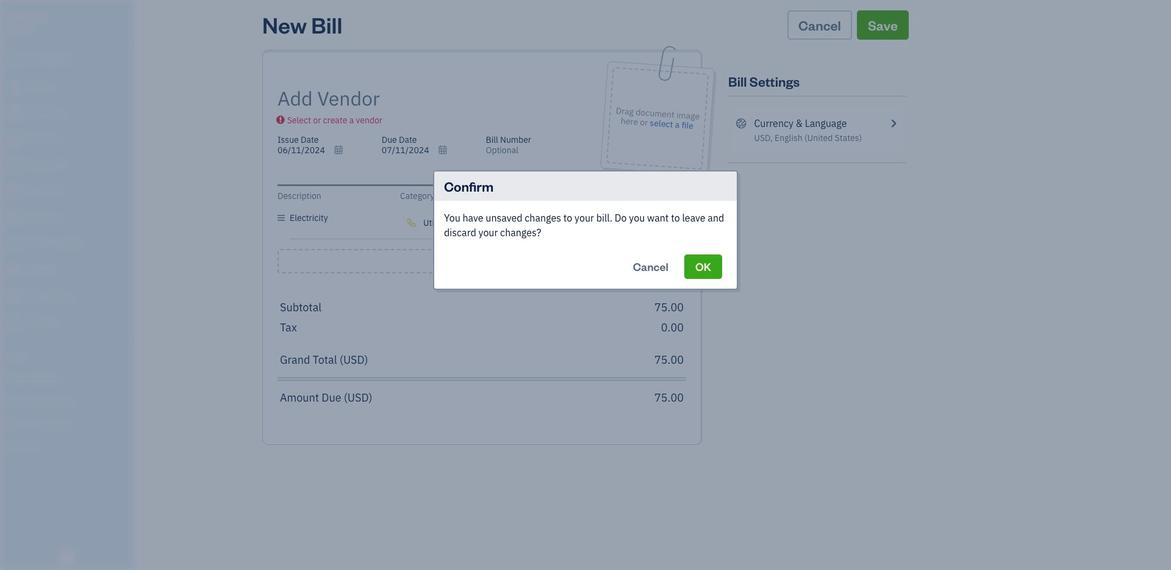 Task type: locate. For each thing, give the bounding box(es) containing it.
dashboard image
[[8, 54, 23, 67]]

Bill Number text field
[[486, 145, 577, 156]]

Quantity text field
[[588, 213, 605, 224]]

freshbooks image
[[57, 551, 77, 565]]

Issue Date text field
[[278, 145, 351, 156]]

dialog
[[0, 156, 1172, 305]]

bars image
[[278, 211, 290, 225]]

chart image
[[8, 291, 23, 303]]

Description text field
[[290, 213, 400, 223]]

main element
[[0, 0, 165, 570]]

timer image
[[8, 238, 23, 250]]

client image
[[8, 81, 23, 93]]

team image
[[8, 264, 23, 276]]

expense image
[[8, 186, 23, 198]]

currencyandlanguage image
[[736, 116, 747, 131]]



Task type: describe. For each thing, give the bounding box(es) containing it.
report image
[[8, 317, 23, 329]]

payment image
[[8, 159, 23, 172]]

exclamationcircle image
[[276, 115, 285, 125]]

invoice image
[[8, 133, 23, 145]]

estimate image
[[8, 107, 23, 119]]

Rate (USD) text field
[[530, 213, 559, 224]]

project image
[[8, 212, 23, 224]]

delete line image
[[679, 213, 689, 223]]

Due Date text field
[[382, 145, 455, 156]]

chevronright image
[[888, 116, 900, 131]]



Task type: vqa. For each thing, say whether or not it's contained in the screenshot.
this
no



